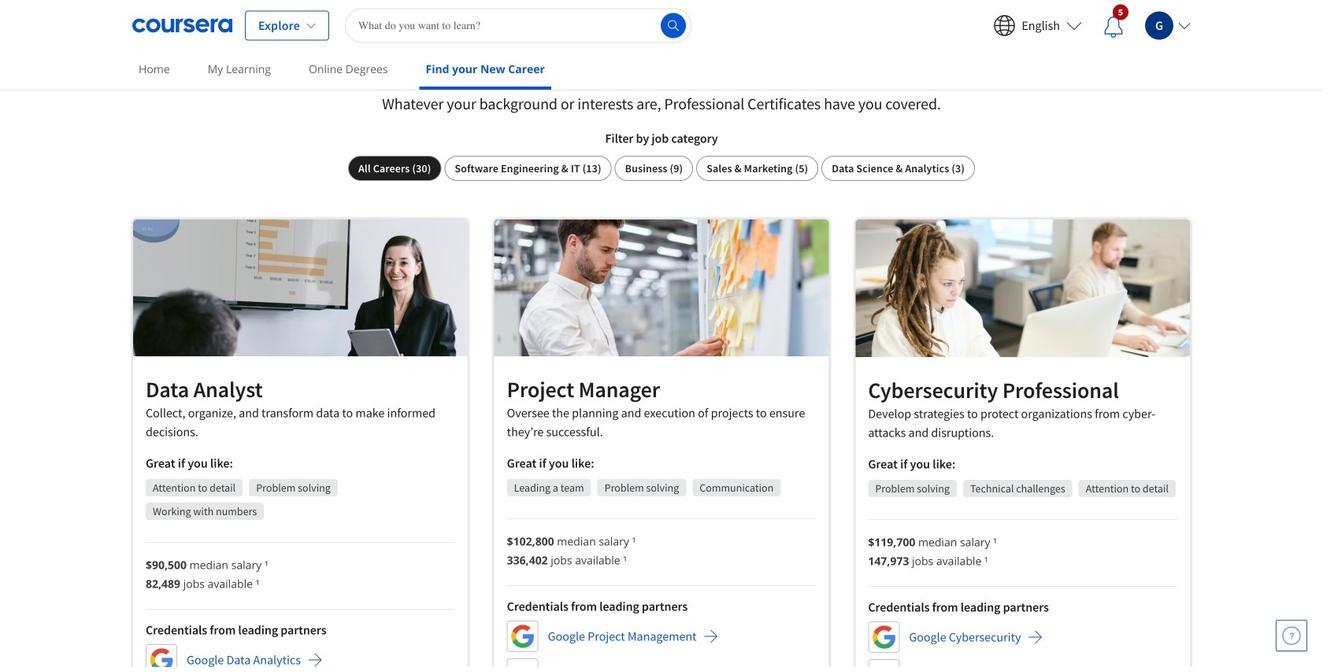 Task type: locate. For each thing, give the bounding box(es) containing it.
help center image
[[1282, 627, 1301, 646]]

None search field
[[345, 8, 691, 43]]

None button
[[348, 156, 441, 181], [444, 156, 612, 181], [615, 156, 693, 181], [696, 156, 818, 181], [822, 156, 975, 181], [348, 156, 441, 181], [444, 156, 612, 181], [615, 156, 693, 181], [696, 156, 818, 181], [822, 156, 975, 181]]

project manager image
[[494, 220, 829, 357]]

data analyst image
[[133, 220, 468, 357]]

option group
[[348, 156, 975, 181]]

cybersecurity analyst image
[[856, 220, 1190, 358]]



Task type: describe. For each thing, give the bounding box(es) containing it.
coursera image
[[132, 13, 232, 38]]

What do you want to learn? text field
[[345, 8, 691, 43]]



Task type: vqa. For each thing, say whether or not it's contained in the screenshot.
survey, on the bottom of page
no



